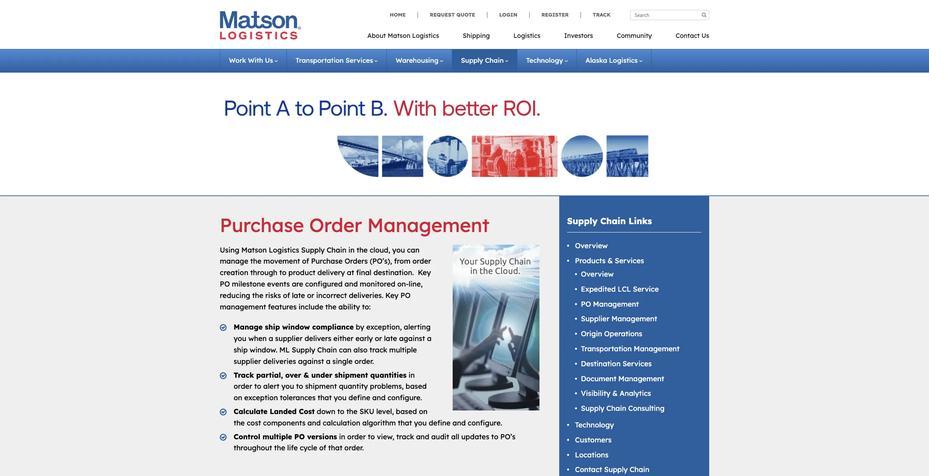 Task type: locate. For each thing, give the bounding box(es) containing it.
include
[[299, 302, 323, 311]]

0 vertical spatial us
[[702, 32, 710, 39]]

ability
[[339, 302, 360, 311]]

configure. inside "down to the sku level, based on the cost components and calculation algorithm that you define and configure."
[[468, 418, 502, 428]]

monitored
[[360, 280, 395, 289]]

1 vertical spatial or
[[375, 334, 382, 343]]

supply chain links section
[[550, 196, 719, 476]]

0 horizontal spatial purchase
[[220, 213, 304, 237]]

warehousing
[[396, 56, 439, 64]]

transportation management link
[[581, 344, 680, 353]]

1 vertical spatial on
[[419, 407, 428, 416]]

order down calculation
[[347, 432, 366, 441]]

that up down
[[318, 393, 332, 402]]

1 horizontal spatial on
[[419, 407, 428, 416]]

to
[[279, 268, 287, 277], [254, 382, 261, 391], [296, 382, 303, 391], [337, 407, 345, 416], [368, 432, 375, 441], [492, 432, 499, 441]]

community
[[617, 32, 652, 39]]

management for supplier
[[612, 314, 658, 324]]

0 vertical spatial late
[[292, 291, 305, 300]]

overview link up products
[[575, 241, 608, 250]]

alaska logistics link
[[586, 56, 643, 64]]

1 vertical spatial contact
[[575, 465, 602, 474]]

1 horizontal spatial against
[[399, 334, 425, 343]]

and down problems,
[[372, 393, 386, 402]]

work with us link
[[229, 56, 278, 64]]

1 horizontal spatial late
[[384, 334, 397, 343]]

contact down search search field
[[676, 32, 700, 39]]

that inside "down to the sku level, based on the cost components and calculation algorithm that you define and configure."
[[398, 418, 412, 428]]

or down exception,
[[375, 334, 382, 343]]

None search field
[[631, 10, 710, 20]]

on right level,
[[419, 407, 428, 416]]

0 vertical spatial or
[[307, 291, 314, 300]]

track inside by exception, alerting you when a supplier delivers either early or late against a ship window. ml supply chain can also track multiple supplier deliveries against a single order.
[[370, 345, 387, 355]]

technology link down top menu navigation
[[526, 56, 568, 64]]

services
[[346, 56, 373, 64], [615, 256, 644, 265], [623, 359, 652, 368]]

late inside by exception, alerting you when a supplier delivers either early or late against a ship window. ml supply chain can also track multiple supplier deliveries against a single order.
[[384, 334, 397, 343]]

top menu navigation
[[368, 29, 710, 45]]

quantity
[[339, 382, 368, 391]]

request quote
[[430, 11, 475, 18]]

order inside in order to view, track and audit all updates to po's throughout the life cycle of that order.
[[347, 432, 366, 441]]

late down exception,
[[384, 334, 397, 343]]

0 horizontal spatial key
[[386, 291, 399, 300]]

0 vertical spatial overview
[[575, 241, 608, 250]]

0 vertical spatial track
[[593, 11, 611, 18]]

define inside in order to alert you to shipment quantity problems, based on exception tolerances that you define and configure.
[[349, 393, 370, 402]]

1 vertical spatial order
[[234, 382, 252, 391]]

track
[[370, 345, 387, 355], [396, 432, 414, 441]]

0 vertical spatial that
[[318, 393, 332, 402]]

to left po's at the right bottom of page
[[492, 432, 499, 441]]

track partial, over & under shipment quantities
[[234, 371, 407, 380]]

contact inside supply chain links section
[[575, 465, 602, 474]]

0 horizontal spatial define
[[349, 393, 370, 402]]

and left audit
[[416, 432, 429, 441]]

0 vertical spatial configure.
[[388, 393, 422, 402]]

milestone
[[232, 280, 265, 289]]

the left the sku
[[347, 407, 358, 416]]

that inside in order to alert you to shipment quantity problems, based on exception tolerances that you define and configure.
[[318, 393, 332, 402]]

1 vertical spatial ship
[[234, 345, 248, 355]]

configure. up updates
[[468, 418, 502, 428]]

register link
[[529, 11, 581, 18]]

1 vertical spatial overview link
[[581, 270, 614, 279]]

deliveries.
[[349, 291, 384, 300]]

0 vertical spatial multiple
[[389, 345, 417, 355]]

based right problems,
[[406, 382, 427, 391]]

supply chain consulting
[[581, 404, 665, 413]]

overview up the expedited
[[581, 270, 614, 279]]

late down are
[[292, 291, 305, 300]]

shipment down under
[[305, 382, 337, 391]]

components
[[263, 418, 306, 428]]

0 vertical spatial order.
[[355, 357, 374, 366]]

technology link up 'customers'
[[575, 420, 614, 430]]

0 horizontal spatial us
[[265, 56, 273, 64]]

order
[[413, 257, 431, 266], [234, 382, 252, 391], [347, 432, 366, 441]]

management
[[368, 213, 490, 237], [593, 300, 639, 309], [612, 314, 658, 324], [634, 344, 680, 353], [619, 374, 664, 383]]

order. inside by exception, alerting you when a supplier delivers either early or late against a ship window. ml supply chain can also track multiple supplier deliveries against a single order.
[[355, 357, 374, 366]]

& down document management link
[[613, 389, 618, 398]]

and inside 'using matson logistics supply chain in the cloud, you can manage the movement of purchase orders (po's), from order creation through to product delivery at final destination.  key po milestone events are configured and monitored on-line, reducing the risks of late or incorrect deliveries. key po management features include the ability to:'
[[345, 280, 358, 289]]

1 vertical spatial transportation
[[581, 344, 632, 353]]

0 horizontal spatial on
[[234, 393, 242, 402]]

track up investors on the top right of the page
[[593, 11, 611, 18]]

document management
[[581, 374, 664, 383]]

to inside 'using matson logistics supply chain in the cloud, you can manage the movement of purchase orders (po's), from order creation through to product delivery at final destination.  key po milestone events are configured and monitored on-line, reducing the risks of late or incorrect deliveries. key po management features include the ability to:'
[[279, 268, 287, 277]]

1 horizontal spatial supplier
[[275, 334, 303, 343]]

to up tolerances
[[296, 382, 303, 391]]

logistics up movement at the left
[[269, 245, 299, 255]]

1 vertical spatial late
[[384, 334, 397, 343]]

0 horizontal spatial late
[[292, 291, 305, 300]]

multiple
[[389, 345, 417, 355], [263, 432, 292, 441]]

about matson logistics
[[368, 32, 439, 39]]

of inside in order to view, track and audit all updates to po's throughout the life cycle of that order.
[[319, 444, 326, 453]]

of up 'product'
[[302, 257, 309, 266]]

on inside in order to alert you to shipment quantity problems, based on exception tolerances that you define and configure.
[[234, 393, 242, 402]]

1 vertical spatial &
[[304, 371, 309, 380]]

in down calculation
[[339, 432, 345, 441]]

to down movement at the left
[[279, 268, 287, 277]]

purchase order management
[[220, 213, 490, 237]]

multiple down alerting
[[389, 345, 417, 355]]

matson logistics image
[[220, 11, 301, 39]]

versions
[[307, 432, 337, 441]]

control multiple po versions
[[234, 432, 337, 441]]

matson for using
[[241, 245, 267, 255]]

define up audit
[[429, 418, 451, 428]]

the down control multiple po versions
[[274, 444, 285, 453]]

shipment
[[335, 371, 368, 380], [305, 382, 337, 391]]

services up lcl
[[615, 256, 644, 265]]

ship left "window."
[[234, 345, 248, 355]]

overview up products
[[575, 241, 608, 250]]

& right over
[[304, 371, 309, 380]]

1 vertical spatial track
[[396, 432, 414, 441]]

in inside in order to alert you to shipment quantity problems, based on exception tolerances that you define and configure.
[[409, 371, 415, 380]]

po down the on- at left
[[401, 291, 411, 300]]

1 horizontal spatial define
[[429, 418, 451, 428]]

and
[[345, 280, 358, 289], [372, 393, 386, 402], [308, 418, 321, 428], [453, 418, 466, 428], [416, 432, 429, 441]]

multiple down components on the left of page
[[263, 432, 292, 441]]

request
[[430, 11, 455, 18]]

logistics up warehousing "link"
[[412, 32, 439, 39]]

order up "exception"
[[234, 382, 252, 391]]

or inside by exception, alerting you when a supplier delivers either early or late against a ship window. ml supply chain can also track multiple supplier deliveries against a single order.
[[375, 334, 382, 343]]

line,
[[409, 280, 423, 289]]

0 vertical spatial contact
[[676, 32, 700, 39]]

1 horizontal spatial of
[[302, 257, 309, 266]]

to up calculation
[[337, 407, 345, 416]]

& right products
[[608, 256, 613, 265]]

1 vertical spatial overview
[[581, 270, 614, 279]]

1 horizontal spatial or
[[375, 334, 382, 343]]

against down alerting
[[399, 334, 425, 343]]

2 vertical spatial that
[[328, 444, 343, 453]]

0 horizontal spatial order
[[234, 382, 252, 391]]

in order to alert you to shipment quantity problems, based on exception tolerances that you define and configure.
[[234, 371, 427, 402]]

2 vertical spatial order
[[347, 432, 366, 441]]

management for po
[[593, 300, 639, 309]]

products & services link
[[575, 256, 644, 265]]

of
[[302, 257, 309, 266], [283, 291, 290, 300], [319, 444, 326, 453]]

can up from
[[407, 245, 420, 255]]

1 vertical spatial order.
[[345, 444, 364, 453]]

0 vertical spatial matson
[[388, 32, 411, 39]]

of down versions
[[319, 444, 326, 453]]

1 horizontal spatial configure.
[[468, 418, 502, 428]]

warehousing link
[[396, 56, 443, 64]]

0 horizontal spatial track
[[370, 345, 387, 355]]

track for track partial, over & under shipment quantities
[[234, 371, 254, 380]]

order. down also
[[355, 357, 374, 366]]

matson for about
[[388, 32, 411, 39]]

0 vertical spatial on
[[234, 393, 242, 402]]

1 vertical spatial based
[[396, 407, 417, 416]]

track left partial, on the left bottom of the page
[[234, 371, 254, 380]]

supplier down "window."
[[234, 357, 261, 366]]

contact down locations link
[[575, 465, 602, 474]]

key down the on- at left
[[386, 291, 399, 300]]

alaska
[[586, 56, 607, 64]]

technology up 'customers'
[[575, 420, 614, 430]]

configure. inside in order to alert you to shipment quantity problems, based on exception tolerances that you define and configure.
[[388, 393, 422, 402]]

a right 'when'
[[269, 334, 273, 343]]

2 vertical spatial of
[[319, 444, 326, 453]]

1 horizontal spatial track
[[396, 432, 414, 441]]

0 horizontal spatial matson
[[241, 245, 267, 255]]

0 horizontal spatial a
[[269, 334, 273, 343]]

1 horizontal spatial matson
[[388, 32, 411, 39]]

destination
[[581, 359, 621, 368]]

contact inside top menu navigation
[[676, 32, 700, 39]]

define down "quantity" at the left bottom of page
[[349, 393, 370, 402]]

visibility & analytics
[[581, 389, 651, 398]]

links
[[629, 216, 652, 227]]

a left single
[[326, 357, 331, 366]]

the up orders
[[357, 245, 368, 255]]

audit
[[431, 432, 449, 441]]

overview link for technology
[[575, 241, 608, 250]]

management for transportation
[[634, 344, 680, 353]]

define inside "down to the sku level, based on the cost components and calculation algorithm that you define and configure."
[[429, 418, 451, 428]]

delivery
[[318, 268, 345, 277]]

logistics down login
[[514, 32, 541, 39]]

ship inside by exception, alerting you when a supplier delivers either early or late against a ship window. ml supply chain can also track multiple supplier deliveries against a single order.
[[234, 345, 248, 355]]

on up calculate
[[234, 393, 242, 402]]

features
[[268, 302, 297, 311]]

a
[[269, 334, 273, 343], [427, 334, 432, 343], [326, 357, 331, 366]]

customers
[[575, 435, 612, 444]]

0 horizontal spatial can
[[339, 345, 352, 355]]

the up through
[[250, 257, 262, 266]]

0 horizontal spatial technology
[[526, 56, 563, 64]]

in inside in order to view, track and audit all updates to po's throughout the life cycle of that order.
[[339, 432, 345, 441]]

algorithm
[[362, 418, 396, 428]]

you
[[392, 245, 405, 255], [234, 334, 246, 343], [282, 382, 294, 391], [334, 393, 347, 402], [414, 418, 427, 428]]

0 vertical spatial define
[[349, 393, 370, 402]]

cycle
[[300, 444, 317, 453]]

&
[[608, 256, 613, 265], [304, 371, 309, 380], [613, 389, 618, 398]]

Search search field
[[631, 10, 710, 20]]

logistics inside 'using matson logistics supply chain in the cloud, you can manage the movement of purchase orders (po's), from order creation through to product delivery at final destination.  key po milestone events are configured and monitored on-line, reducing the risks of late or incorrect deliveries. key po management features include the ability to:'
[[269, 245, 299, 255]]

1 vertical spatial shipment
[[305, 382, 337, 391]]

against
[[399, 334, 425, 343], [298, 357, 324, 366]]

all
[[451, 432, 459, 441]]

2 vertical spatial in
[[339, 432, 345, 441]]

at
[[347, 268, 354, 277]]

services down 'about' at the top left of the page
[[346, 56, 373, 64]]

configure. down problems,
[[388, 393, 422, 402]]

search image
[[702, 12, 707, 17]]

0 vertical spatial can
[[407, 245, 420, 255]]

manage
[[220, 257, 248, 266]]

either
[[334, 334, 354, 343]]

track right also
[[370, 345, 387, 355]]

0 vertical spatial &
[[608, 256, 613, 265]]

1 horizontal spatial order
[[347, 432, 366, 441]]

shipment inside in order to alert you to shipment quantity problems, based on exception tolerances that you define and configure.
[[305, 382, 337, 391]]

transportation inside supply chain links section
[[581, 344, 632, 353]]

overview link for po management
[[581, 270, 614, 279]]

can down either
[[339, 345, 352, 355]]

supplier up ml
[[275, 334, 303, 343]]

1 horizontal spatial contact
[[676, 32, 700, 39]]

and up all
[[453, 418, 466, 428]]

2 vertical spatial services
[[623, 359, 652, 368]]

0 horizontal spatial supplier
[[234, 357, 261, 366]]

are
[[292, 280, 303, 289]]

purchase inside 'using matson logistics supply chain in the cloud, you can manage the movement of purchase orders (po's), from order creation through to product delivery at final destination.  key po milestone events are configured and monitored on-line, reducing the risks of late or incorrect deliveries. key po management features include the ability to:'
[[311, 257, 343, 266]]

order inside in order to alert you to shipment quantity problems, based on exception tolerances that you define and configure.
[[234, 382, 252, 391]]

by
[[356, 323, 364, 332]]

against up track partial, over & under shipment quantities
[[298, 357, 324, 366]]

matson up manage
[[241, 245, 267, 255]]

the
[[357, 245, 368, 255], [250, 257, 262, 266], [252, 291, 263, 300], [325, 302, 337, 311], [347, 407, 358, 416], [234, 418, 245, 428], [274, 444, 285, 453]]

1 vertical spatial of
[[283, 291, 290, 300]]

based right level,
[[396, 407, 417, 416]]

services down transportation management
[[623, 359, 652, 368]]

in
[[349, 245, 355, 255], [409, 371, 415, 380], [339, 432, 345, 441]]

0 horizontal spatial contact
[[575, 465, 602, 474]]

overview link up the expedited
[[581, 270, 614, 279]]

0 vertical spatial shipment
[[335, 371, 368, 380]]

0 vertical spatial services
[[346, 56, 373, 64]]

1 vertical spatial matson
[[241, 245, 267, 255]]

order for in order to view, track and audit all updates to po's throughout the life cycle of that order.
[[347, 432, 366, 441]]

to up "exception"
[[254, 382, 261, 391]]

2 horizontal spatial of
[[319, 444, 326, 453]]

track
[[593, 11, 611, 18], [234, 371, 254, 380]]

1 vertical spatial technology
[[575, 420, 614, 430]]

about
[[368, 32, 386, 39]]

track right view,
[[396, 432, 414, 441]]

that down versions
[[328, 444, 343, 453]]

a down alerting
[[427, 334, 432, 343]]

us right with
[[265, 56, 273, 64]]

order.
[[355, 357, 374, 366], [345, 444, 364, 453]]

in up orders
[[349, 245, 355, 255]]

1 horizontal spatial technology link
[[575, 420, 614, 430]]

0 horizontal spatial ship
[[234, 345, 248, 355]]

order right from
[[413, 257, 431, 266]]

track inside track link
[[593, 11, 611, 18]]

1 horizontal spatial can
[[407, 245, 420, 255]]

early
[[356, 334, 373, 343]]

us inside top menu navigation
[[702, 32, 710, 39]]

supply
[[461, 56, 483, 64], [567, 216, 598, 227], [301, 245, 325, 255], [292, 345, 315, 355], [581, 404, 605, 413], [604, 465, 628, 474]]

us down search image
[[702, 32, 710, 39]]

and down at
[[345, 280, 358, 289]]

technology down top menu navigation
[[526, 56, 563, 64]]

1 horizontal spatial track
[[593, 11, 611, 18]]

matson inside about matson logistics link
[[388, 32, 411, 39]]

1 horizontal spatial technology
[[575, 420, 614, 430]]

2 horizontal spatial order
[[413, 257, 431, 266]]

purchase
[[220, 213, 304, 237], [311, 257, 343, 266]]

visibility & analytics link
[[581, 389, 651, 398]]

or up include
[[307, 291, 314, 300]]

order. down calculation
[[345, 444, 364, 453]]

ship up 'when'
[[265, 323, 280, 332]]

1 vertical spatial us
[[265, 56, 273, 64]]

1 vertical spatial can
[[339, 345, 352, 355]]

matson down home
[[388, 32, 411, 39]]

configure. for in order to alert you to shipment quantity problems, based on exception tolerances that you define and configure.
[[388, 393, 422, 402]]

order. inside in order to view, track and audit all updates to po's throughout the life cycle of that order.
[[345, 444, 364, 453]]

you inside by exception, alerting you when a supplier delivers either early or late against a ship window. ml supply chain can also track multiple supplier deliveries against a single order.
[[234, 334, 246, 343]]

2 vertical spatial &
[[613, 389, 618, 398]]

and down cost
[[308, 418, 321, 428]]

products
[[575, 256, 606, 265]]

quantities
[[370, 371, 407, 380]]

overview for technology
[[575, 241, 608, 250]]

services for destination
[[623, 359, 652, 368]]

0 vertical spatial transportation
[[296, 56, 344, 64]]

0 horizontal spatial in
[[339, 432, 345, 441]]

transportation for transportation management
[[581, 344, 632, 353]]

that right the algorithm
[[398, 418, 412, 428]]

matson inside 'using matson logistics supply chain in the cloud, you can manage the movement of purchase orders (po's), from order creation through to product delivery at final destination.  key po milestone events are configured and monitored on-line, reducing the risks of late or incorrect deliveries. key po management features include the ability to:'
[[241, 245, 267, 255]]

key up line,
[[418, 268, 431, 277]]

1 vertical spatial multiple
[[263, 432, 292, 441]]

0 horizontal spatial transportation
[[296, 56, 344, 64]]

po up supplier
[[581, 300, 591, 309]]

0 vertical spatial key
[[418, 268, 431, 277]]

1 vertical spatial purchase
[[311, 257, 343, 266]]

order inside 'using matson logistics supply chain in the cloud, you can manage the movement of purchase orders (po's), from order creation through to product delivery at final destination.  key po milestone events are configured and monitored on-line, reducing the risks of late or incorrect deliveries. key po management features include the ability to:'
[[413, 257, 431, 266]]

0 vertical spatial overview link
[[575, 241, 608, 250]]

technology link
[[526, 56, 568, 64], [575, 420, 614, 430]]

1 horizontal spatial us
[[702, 32, 710, 39]]

shipment up "quantity" at the left bottom of page
[[335, 371, 368, 380]]

in right the quantities
[[409, 371, 415, 380]]

contact us
[[676, 32, 710, 39]]

of up features at the left bottom
[[283, 291, 290, 300]]

logistics link
[[502, 29, 553, 45]]

1 horizontal spatial ship
[[265, 323, 280, 332]]

that
[[318, 393, 332, 402], [398, 418, 412, 428], [328, 444, 343, 453]]

expedited lcl service
[[581, 285, 659, 294]]

supply chain
[[461, 56, 504, 64]]

1 horizontal spatial in
[[349, 245, 355, 255]]

or
[[307, 291, 314, 300], [375, 334, 382, 343]]

you inside 'using matson logistics supply chain in the cloud, you can manage the movement of purchase orders (po's), from order creation through to product delivery at final destination.  key po milestone events are configured and monitored on-line, reducing the risks of late or incorrect deliveries. key po management features include the ability to:'
[[392, 245, 405, 255]]

1 horizontal spatial transportation
[[581, 344, 632, 353]]

1 horizontal spatial purchase
[[311, 257, 343, 266]]

2 horizontal spatial in
[[409, 371, 415, 380]]

that inside in order to view, track and audit all updates to po's throughout the life cycle of that order.
[[328, 444, 343, 453]]

multiple inside by exception, alerting you when a supplier delivers either early or late against a ship window. ml supply chain can also track multiple supplier deliveries against a single order.
[[389, 345, 417, 355]]

0 vertical spatial based
[[406, 382, 427, 391]]

1 vertical spatial that
[[398, 418, 412, 428]]



Task type: describe. For each thing, give the bounding box(es) containing it.
define for shipment
[[349, 393, 370, 402]]

in for audit
[[339, 432, 345, 441]]

using matson logistics supply chain in the cloud, you can manage the movement of purchase orders (po's), from order creation through to product delivery at final destination.  key po milestone events are configured and monitored on-line, reducing the risks of late or incorrect deliveries. key po management features include the ability to:
[[220, 245, 431, 311]]

chain inside by exception, alerting you when a supplier delivers either early or late against a ship window. ml supply chain can also track multiple supplier deliveries against a single order.
[[317, 345, 337, 355]]

supply inside by exception, alerting you when a supplier delivers either early or late against a ship window. ml supply chain can also track multiple supplier deliveries against a single order.
[[292, 345, 315, 355]]

alaska services image
[[225, 81, 704, 186]]

configure. for down to the sku level, based on the cost components and calculation algorithm that you define and configure.
[[468, 418, 502, 428]]

& for visibility
[[613, 389, 618, 398]]

0 horizontal spatial technology link
[[526, 56, 568, 64]]

transportation for transportation services
[[296, 56, 344, 64]]

life
[[287, 444, 298, 453]]

consulting
[[628, 404, 665, 413]]

overview for po management
[[581, 270, 614, 279]]

to:
[[362, 302, 371, 311]]

logistics down 'community' link
[[609, 56, 638, 64]]

final
[[356, 268, 372, 277]]

po inside supply chain links section
[[581, 300, 591, 309]]

chain inside 'using matson logistics supply chain in the cloud, you can manage the movement of purchase orders (po's), from order creation through to product delivery at final destination.  key po milestone events are configured and monitored on-line, reducing the risks of late or incorrect deliveries. key po management features include the ability to:'
[[327, 245, 347, 255]]

locations link
[[575, 450, 609, 459]]

analytics
[[620, 389, 651, 398]]

calculate landed cost
[[234, 407, 315, 416]]

the down milestone
[[252, 291, 263, 300]]

based inside in order to alert you to shipment quantity problems, based on exception tolerances that you define and configure.
[[406, 382, 427, 391]]

contact supply chain
[[575, 465, 650, 474]]

transportation management
[[581, 344, 680, 353]]

2 horizontal spatial a
[[427, 334, 432, 343]]

on inside "down to the sku level, based on the cost components and calculation algorithm that you define and configure."
[[419, 407, 428, 416]]

can inside by exception, alerting you when a supplier delivers either early or late against a ship window. ml supply chain can also track multiple supplier deliveries against a single order.
[[339, 345, 352, 355]]

sku
[[360, 407, 374, 416]]

work
[[229, 56, 246, 64]]

or inside 'using matson logistics supply chain in the cloud, you can manage the movement of purchase orders (po's), from order creation through to product delivery at final destination.  key po milestone events are configured and monitored on-line, reducing the risks of late or incorrect deliveries. key po management features include the ability to:'
[[307, 291, 314, 300]]

over
[[285, 371, 301, 380]]

login link
[[487, 11, 529, 18]]

po down creation
[[220, 280, 230, 289]]

reducing
[[220, 291, 250, 300]]

request quote link
[[418, 11, 487, 18]]

manage
[[234, 323, 263, 332]]

that for algorithm
[[398, 418, 412, 428]]

origin
[[581, 329, 602, 338]]

define for on
[[429, 418, 451, 428]]

track link
[[581, 11, 611, 18]]

contact us link
[[664, 29, 710, 45]]

to left view,
[[368, 432, 375, 441]]

window.
[[250, 345, 277, 355]]

down to the sku level, based on the cost components and calculation algorithm that you define and configure.
[[234, 407, 502, 428]]

cloud,
[[370, 245, 390, 255]]

exception
[[244, 393, 278, 402]]

landed
[[270, 407, 297, 416]]

the left cost in the left of the page
[[234, 418, 245, 428]]

contact for contact us
[[676, 32, 700, 39]]

investors link
[[553, 29, 605, 45]]

alaska logistics
[[586, 56, 638, 64]]

home link
[[390, 11, 418, 18]]

login
[[499, 11, 518, 18]]

from
[[394, 257, 411, 266]]

0 horizontal spatial against
[[298, 357, 324, 366]]

0 horizontal spatial of
[[283, 291, 290, 300]]

supply chain consulting link
[[581, 404, 665, 413]]

0 vertical spatial technology
[[526, 56, 563, 64]]

destination services link
[[581, 359, 652, 368]]

1 vertical spatial supplier
[[234, 357, 261, 366]]

operations
[[604, 329, 643, 338]]

work with us
[[229, 56, 273, 64]]

po management link
[[581, 300, 639, 309]]

problems,
[[370, 382, 404, 391]]

in for shipment
[[409, 371, 415, 380]]

supply chain links
[[567, 216, 652, 227]]

visibility
[[581, 389, 611, 398]]

origin operations
[[581, 329, 643, 338]]

1 vertical spatial technology link
[[575, 420, 614, 430]]

0 vertical spatial ship
[[265, 323, 280, 332]]

expedited lcl service link
[[581, 285, 659, 294]]

incorrect
[[316, 291, 347, 300]]

1 vertical spatial services
[[615, 256, 644, 265]]

register
[[542, 11, 569, 18]]

product
[[289, 268, 316, 277]]

services for transportation
[[346, 56, 373, 64]]

tolerances
[[280, 393, 316, 402]]

1 horizontal spatial a
[[326, 357, 331, 366]]

calculation
[[323, 418, 360, 428]]

track inside in order to view, track and audit all updates to po's throughout the life cycle of that order.
[[396, 432, 414, 441]]

po up "life"
[[294, 432, 305, 441]]

orders
[[345, 257, 368, 266]]

technology inside supply chain links section
[[575, 420, 614, 430]]

1 horizontal spatial key
[[418, 268, 431, 277]]

throughout
[[234, 444, 272, 453]]

management for document
[[619, 374, 664, 383]]

1 vertical spatial key
[[386, 291, 399, 300]]

& for products
[[608, 256, 613, 265]]

community link
[[605, 29, 664, 45]]

based inside "down to the sku level, based on the cost components and calculation algorithm that you define and configure."
[[396, 407, 417, 416]]

0 vertical spatial purchase
[[220, 213, 304, 237]]

management
[[220, 302, 266, 311]]

cost
[[247, 418, 261, 428]]

document management link
[[581, 374, 664, 383]]

window
[[282, 323, 310, 332]]

origin operations link
[[581, 329, 643, 338]]

level,
[[376, 407, 394, 416]]

0 horizontal spatial multiple
[[263, 432, 292, 441]]

investors
[[564, 32, 593, 39]]

the inside in order to view, track and audit all updates to po's throughout the life cycle of that order.
[[274, 444, 285, 453]]

configured
[[305, 280, 343, 289]]

risks
[[265, 291, 281, 300]]

order
[[309, 213, 362, 237]]

single
[[333, 357, 353, 366]]

service
[[633, 285, 659, 294]]

delivers
[[305, 334, 332, 343]]

track for track link
[[593, 11, 611, 18]]

can inside 'using matson logistics supply chain in the cloud, you can manage the movement of purchase orders (po's), from order creation through to product delivery at final destination.  key po milestone events are configured and monitored on-line, reducing the risks of late or incorrect deliveries. key po management features include the ability to:'
[[407, 245, 420, 255]]

alerting
[[404, 323, 431, 332]]

updates
[[461, 432, 490, 441]]

0 vertical spatial of
[[302, 257, 309, 266]]

cost
[[299, 407, 315, 416]]

events
[[267, 280, 290, 289]]

order for in order to alert you to shipment quantity problems, based on exception tolerances that you define and configure.
[[234, 382, 252, 391]]

contact for contact supply chain
[[575, 465, 602, 474]]

in order to view, track and audit all updates to po's throughout the life cycle of that order.
[[234, 432, 516, 453]]

and inside in order to alert you to shipment quantity problems, based on exception tolerances that you define and configure.
[[372, 393, 386, 402]]

and inside in order to view, track and audit all updates to po's throughout the life cycle of that order.
[[416, 432, 429, 441]]

compliance
[[312, 323, 354, 332]]

expedited
[[581, 285, 616, 294]]

to inside "down to the sku level, based on the cost components and calculation algorithm that you define and configure."
[[337, 407, 345, 416]]

deliveries
[[263, 357, 296, 366]]

po's
[[501, 432, 516, 441]]

0 vertical spatial supplier
[[275, 334, 303, 343]]

manage ship window compliance
[[234, 323, 354, 332]]

alert
[[263, 382, 280, 391]]

products & services
[[575, 256, 644, 265]]

shipping link
[[451, 29, 502, 45]]

the down incorrect
[[325, 302, 337, 311]]

supply inside 'using matson logistics supply chain in the cloud, you can manage the movement of purchase orders (po's), from order creation through to product delivery at final destination.  key po milestone events are configured and monitored on-line, reducing the risks of late or incorrect deliveries. key po management features include the ability to:'
[[301, 245, 325, 255]]

down
[[317, 407, 336, 416]]

locations
[[575, 450, 609, 459]]

transportation services link
[[296, 56, 378, 64]]

supplier management link
[[581, 314, 658, 324]]

that for tolerances
[[318, 393, 332, 402]]

late inside 'using matson logistics supply chain in the cloud, you can manage the movement of purchase orders (po's), from order creation through to product delivery at final destination.  key po milestone events are configured and monitored on-line, reducing the risks of late or incorrect deliveries. key po management features include the ability to:'
[[292, 291, 305, 300]]

you inside "down to the sku level, based on the cost components and calculation algorithm that you define and configure."
[[414, 418, 427, 428]]

in inside 'using matson logistics supply chain in the cloud, you can manage the movement of purchase orders (po's), from order creation through to product delivery at final destination.  key po milestone events are configured and monitored on-line, reducing the risks of late or incorrect deliveries. key po management features include the ability to:'
[[349, 245, 355, 255]]



Task type: vqa. For each thing, say whether or not it's contained in the screenshot.
Management corresponding to Transportation
yes



